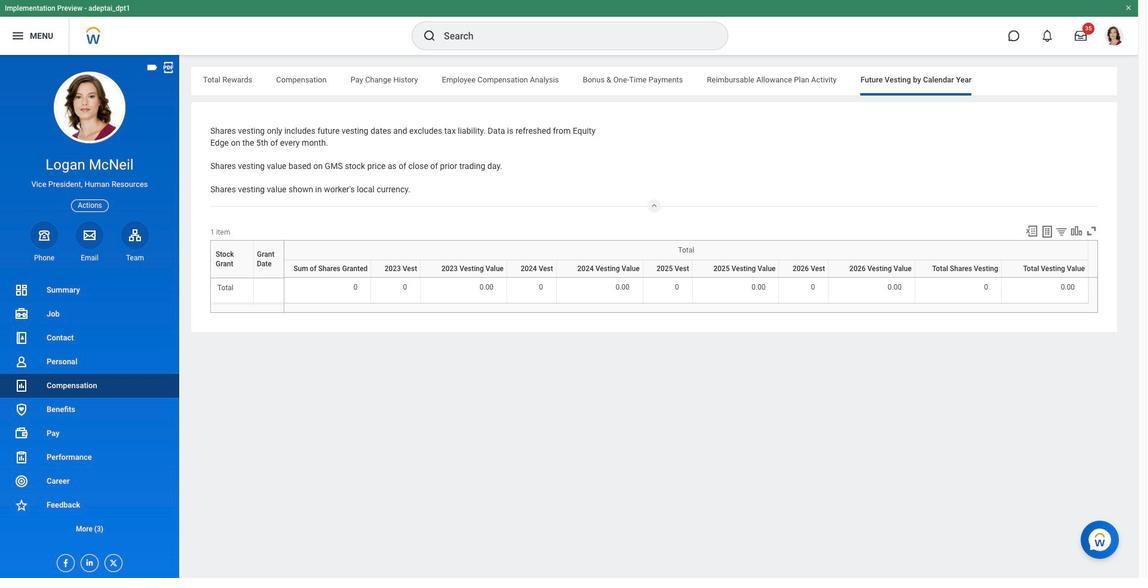 Task type: vqa. For each thing, say whether or not it's contained in the screenshot.
email logan mcneil element
yes



Task type: describe. For each thing, give the bounding box(es) containing it.
export to excel image
[[1025, 224, 1039, 238]]

chevron up image
[[647, 199, 662, 209]]

x image
[[105, 555, 118, 568]]

summary image
[[14, 283, 29, 298]]

career image
[[14, 474, 29, 489]]

select to filter grid data image
[[1055, 225, 1069, 238]]

notifications large image
[[1042, 30, 1054, 42]]

inbox large image
[[1075, 30, 1087, 42]]

search image
[[423, 29, 437, 43]]

compensation image
[[14, 379, 29, 393]]

job image
[[14, 307, 29, 322]]

view team image
[[128, 228, 142, 242]]

linkedin image
[[81, 555, 94, 568]]

pay image
[[14, 427, 29, 441]]

mail image
[[82, 228, 97, 242]]

total element
[[218, 281, 234, 292]]

benefits image
[[14, 403, 29, 417]]

team logan mcneil element
[[121, 253, 149, 263]]

profile logan mcneil image
[[1105, 26, 1124, 48]]

export to worksheets image
[[1040, 224, 1055, 239]]



Task type: locate. For each thing, give the bounding box(es) containing it.
Search Workday  search field
[[444, 23, 703, 49]]

view printable version (pdf) image
[[162, 61, 175, 74]]

email logan mcneil element
[[76, 253, 103, 263]]

0 horizontal spatial column header
[[693, 278, 779, 279]]

1 horizontal spatial column header
[[1002, 278, 1089, 279]]

list
[[0, 278, 179, 541]]

column header
[[693, 278, 779, 279], [1002, 278, 1089, 279]]

contact image
[[14, 331, 29, 345]]

personal image
[[14, 355, 29, 369]]

view worker - expand/collapse chart image
[[1070, 224, 1083, 238]]

1 column header from the left
[[693, 278, 779, 279]]

tag image
[[146, 61, 159, 74]]

close environment banner image
[[1125, 4, 1132, 11]]

banner
[[0, 0, 1138, 55]]

feedback image
[[14, 498, 29, 513]]

row element
[[212, 241, 287, 278], [284, 260, 1089, 277]]

toolbar
[[1020, 224, 1098, 240]]

facebook image
[[57, 555, 71, 568]]

fullscreen image
[[1085, 224, 1098, 238]]

phone logan mcneil element
[[30, 253, 58, 263]]

phone image
[[36, 228, 53, 242]]

2 column header from the left
[[1002, 278, 1089, 279]]

navigation pane region
[[0, 55, 179, 578]]

justify image
[[11, 29, 25, 43]]

tab list
[[191, 67, 1118, 96]]

performance image
[[14, 451, 29, 465]]



